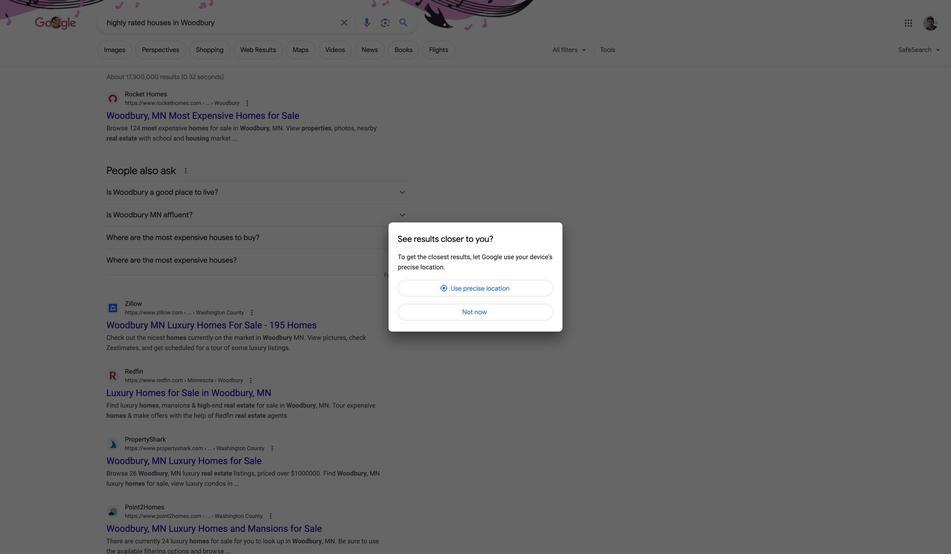 Task type: vqa. For each thing, say whether or not it's contained in the screenshot.
the 'Send' to the left
no



Task type: describe. For each thing, give the bounding box(es) containing it.
lola beltrán's 92nd birthday image
[[34, 16, 77, 31]]

search by image image
[[380, 17, 391, 28]]



Task type: locate. For each thing, give the bounding box(es) containing it.
search by voice image
[[361, 17, 372, 28]]

None text field
[[125, 99, 240, 107], [125, 309, 244, 317], [183, 309, 244, 316], [203, 445, 264, 452], [125, 99, 240, 107], [125, 309, 244, 317], [183, 309, 244, 316], [203, 445, 264, 452]]

dialog
[[389, 223, 563, 332]]

None search field
[[0, 12, 417, 33]]

None text field
[[201, 100, 240, 106], [125, 376, 243, 385], [183, 377, 243, 384], [125, 444, 264, 453], [125, 512, 263, 521], [201, 513, 263, 520], [201, 100, 240, 106], [125, 376, 243, 385], [183, 377, 243, 384], [125, 444, 264, 453], [125, 512, 263, 521], [201, 513, 263, 520]]



